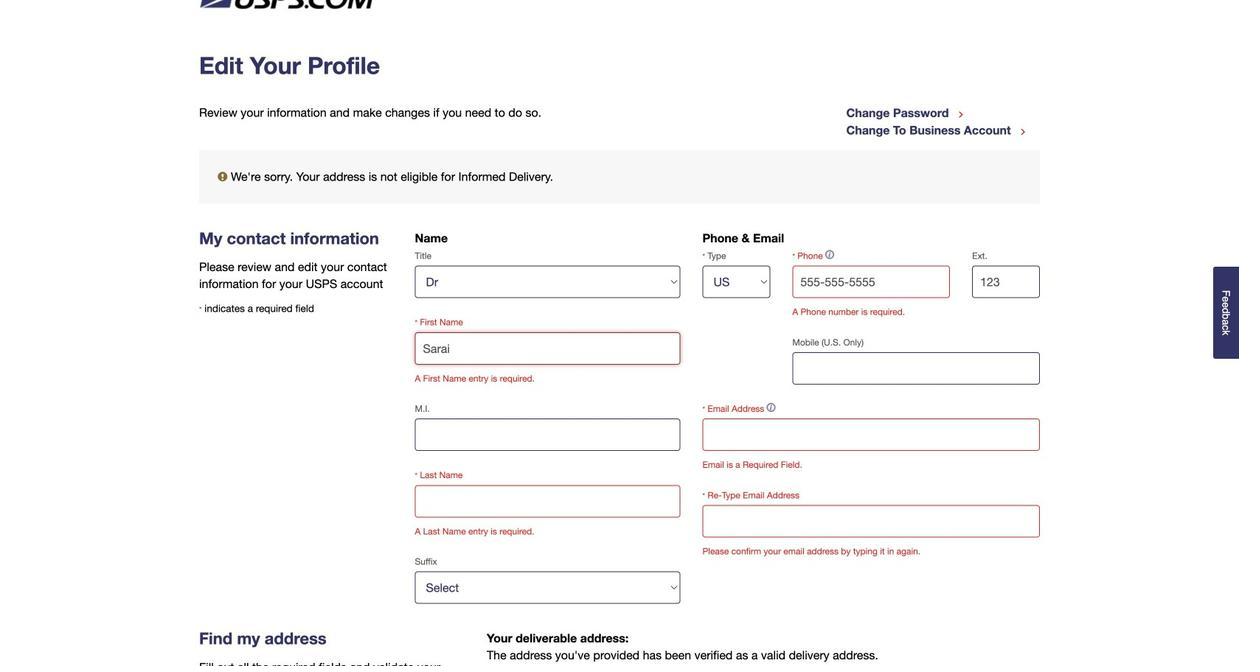 Task type: describe. For each thing, give the bounding box(es) containing it.
tool tip image
[[826, 251, 834, 259]]

change personal to business account image
[[1020, 129, 1026, 136]]

tool tip image
[[767, 404, 776, 412]]

exclamation sign image
[[218, 172, 228, 182]]

change password image
[[958, 112, 964, 119]]



Task type: locate. For each thing, give the bounding box(es) containing it.
None telephone field
[[793, 266, 950, 299], [972, 266, 1040, 299], [793, 353, 1040, 385], [793, 266, 950, 299], [972, 266, 1040, 299], [793, 353, 1040, 385]]

None email field
[[703, 419, 1040, 452], [703, 506, 1040, 538], [703, 419, 1040, 452], [703, 506, 1040, 538]]

usps.com home. the profile of an eagle's head adjoining the words united states postal service are the two elements that are combined to form the corporate signature. image
[[199, 0, 401, 27]]

None text field
[[415, 419, 681, 452], [415, 486, 681, 518], [415, 419, 681, 452], [415, 486, 681, 518]]

None text field
[[415, 333, 681, 365]]



Task type: vqa. For each thing, say whether or not it's contained in the screenshot.
tool tip icon
yes



